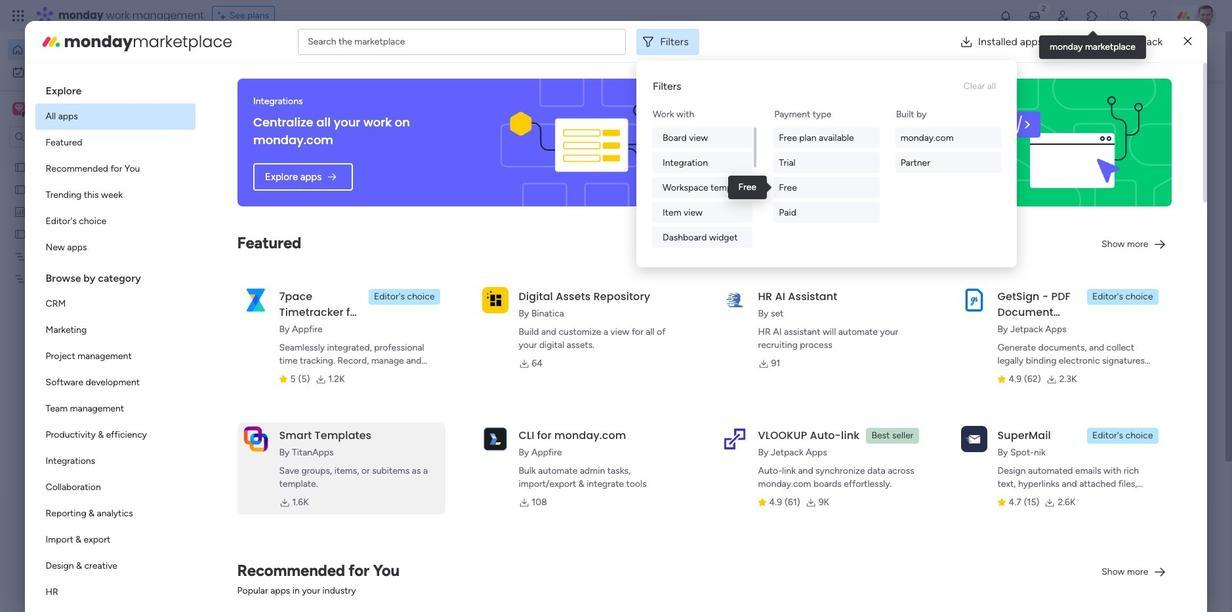 Task type: locate. For each thing, give the bounding box(es) containing it.
add to favorites image
[[677, 240, 690, 253]]

monday marketplace image
[[1086, 9, 1099, 22]]

terry turtle image
[[273, 587, 299, 613]]

Search in workspace field
[[28, 130, 110, 145]]

heading
[[35, 73, 195, 104], [35, 261, 195, 291]]

1 public board image from the top
[[14, 183, 26, 196]]

search everything image
[[1118, 9, 1131, 22]]

notifications image
[[999, 9, 1013, 22]]

check circle image
[[996, 123, 1005, 133]]

public board image up public dashboard image on the left of page
[[14, 183, 26, 196]]

1 vertical spatial heading
[[35, 261, 195, 291]]

public board image down public dashboard image on the left of page
[[14, 228, 26, 240]]

0 vertical spatial public board image
[[14, 183, 26, 196]]

option
[[8, 39, 159, 60], [8, 62, 159, 83], [35, 104, 195, 130], [35, 130, 195, 156], [0, 155, 167, 158], [35, 156, 195, 182], [35, 182, 195, 209], [35, 209, 195, 235], [35, 235, 195, 261], [35, 291, 195, 318], [35, 318, 195, 344], [35, 344, 195, 370], [35, 370, 195, 396], [35, 396, 195, 423], [35, 423, 195, 449], [35, 449, 195, 475], [35, 475, 195, 501], [35, 501, 195, 528], [35, 528, 195, 554], [35, 554, 195, 580], [35, 580, 195, 606]]

2 heading from the top
[[35, 261, 195, 291]]

v2 user feedback image
[[987, 49, 997, 63]]

app logo image
[[243, 287, 269, 314], [482, 287, 508, 314], [722, 287, 748, 314], [961, 287, 987, 314], [243, 426, 269, 453], [482, 426, 508, 453], [722, 426, 748, 453], [961, 426, 987, 453]]

list box
[[35, 73, 195, 613], [0, 153, 167, 467]]

workspace image
[[15, 102, 24, 116]]

2 banner logo image from the left
[[986, 79, 1157, 207]]

0 vertical spatial heading
[[35, 73, 195, 104]]

update feed image
[[1028, 9, 1041, 22]]

2 public board image from the top
[[14, 228, 26, 240]]

public board image
[[14, 161, 26, 173], [259, 240, 273, 254]]

0 vertical spatial public board image
[[14, 161, 26, 173]]

help image
[[1147, 9, 1160, 22]]

1 vertical spatial public board image
[[14, 228, 26, 240]]

1 horizontal spatial banner logo image
[[986, 79, 1157, 207]]

0 horizontal spatial banner logo image
[[508, 79, 679, 207]]

circle o image
[[996, 173, 1005, 183]]

terry turtle image
[[1196, 5, 1217, 26]]

1 banner logo image from the left
[[508, 79, 679, 207]]

1 vertical spatial public board image
[[259, 240, 273, 254]]

public board image
[[14, 183, 26, 196], [14, 228, 26, 240]]

component image
[[722, 260, 734, 272]]

banner logo image
[[508, 79, 679, 207], [986, 79, 1157, 207]]

select product image
[[12, 9, 25, 22]]

dapulse x slim image
[[1184, 34, 1192, 50]]

0 horizontal spatial public board image
[[14, 161, 26, 173]]

monday marketplace image
[[40, 31, 61, 52]]

check circle image
[[996, 140, 1005, 150]]



Task type: describe. For each thing, give the bounding box(es) containing it.
circle o image
[[996, 157, 1005, 167]]

v2 bolt switch image
[[1089, 49, 1097, 63]]

public dashboard image
[[722, 240, 736, 254]]

workspace image
[[12, 102, 26, 116]]

1 horizontal spatial public board image
[[259, 240, 273, 254]]

dapulse x slim image
[[1154, 95, 1169, 111]]

see plans image
[[218, 9, 229, 23]]

templates image image
[[988, 264, 1161, 355]]

public dashboard image
[[14, 205, 26, 218]]

getting started element
[[976, 478, 1173, 531]]

1 heading from the top
[[35, 73, 195, 104]]

invite members image
[[1057, 9, 1070, 22]]

quick search results list box
[[242, 123, 945, 457]]

close recently visited image
[[242, 107, 258, 123]]

component image
[[259, 421, 270, 433]]

workspace selection element
[[12, 101, 110, 118]]

2 image
[[1038, 1, 1050, 15]]



Task type: vqa. For each thing, say whether or not it's contained in the screenshot.
slider arrow icon related to v2 like image
no



